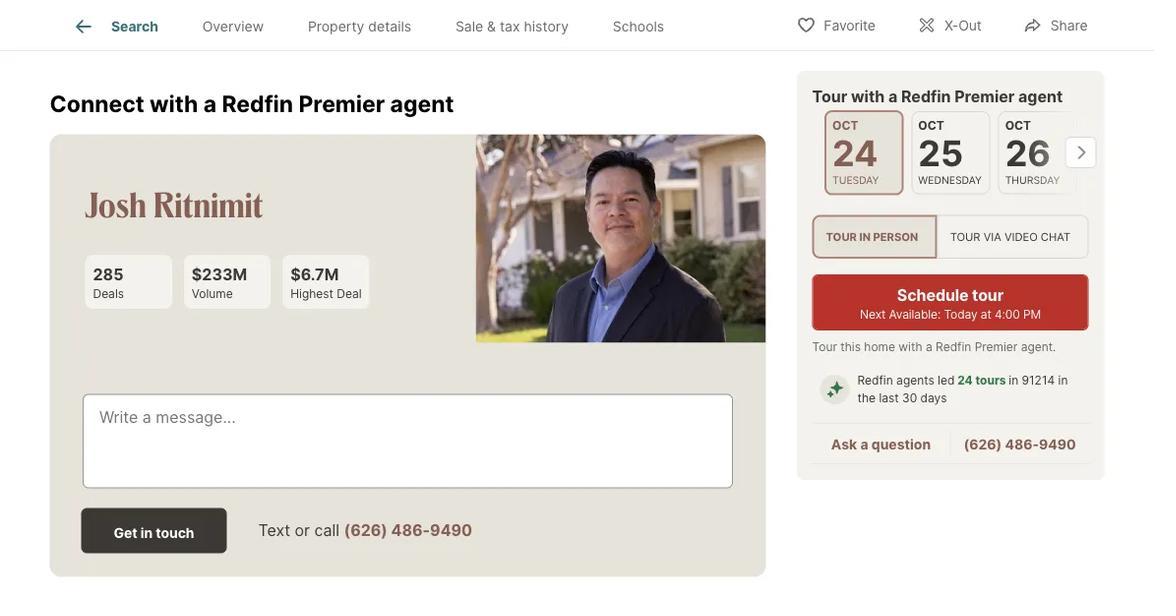 Task type: describe. For each thing, give the bounding box(es) containing it.
tour with a redfin premier agent
[[813, 87, 1063, 106]]

connect with a redfin premier agent
[[50, 91, 454, 118]]

agent for tour with a redfin premier agent
[[1019, 87, 1063, 106]]

tax
[[500, 18, 520, 35]]

in inside button
[[141, 525, 153, 542]]

ask a question link
[[832, 436, 931, 453]]

chat
[[1041, 230, 1071, 244]]

oct for 26
[[1005, 119, 1031, 133]]

pm
[[1024, 307, 1041, 322]]

(626) 486-9490
[[964, 436, 1076, 453]]

favorite
[[824, 17, 876, 34]]

1 horizontal spatial 486-
[[1005, 436, 1039, 453]]

4:00
[[995, 307, 1020, 322]]

out
[[959, 17, 982, 34]]

the
[[858, 391, 876, 406]]

$6.7m
[[291, 265, 339, 284]]

property
[[308, 18, 365, 35]]

tours
[[976, 374, 1006, 388]]

tour for tour with a redfin premier agent
[[813, 87, 848, 106]]

list box containing tour in person
[[813, 215, 1089, 259]]

oct for 24
[[832, 119, 858, 133]]

in right tours
[[1009, 374, 1019, 388]]

25
[[918, 132, 963, 175]]

deal
[[337, 287, 362, 301]]

in the last 30 days
[[858, 374, 1068, 406]]

volume
[[192, 287, 233, 301]]

$233m
[[192, 265, 247, 284]]

agents
[[897, 374, 935, 388]]

thursday
[[1005, 174, 1060, 186]]

x-
[[945, 17, 959, 34]]

1 vertical spatial (626)
[[344, 521, 388, 541]]

redfin up redfin agents led 24 tours in 91214
[[936, 340, 972, 355]]

91214
[[1022, 374, 1055, 388]]

tour for tour in person
[[826, 230, 857, 244]]

share button
[[1007, 4, 1105, 45]]

details
[[368, 18, 412, 35]]

agent.
[[1021, 340, 1057, 355]]

redfin down overview tab
[[222, 91, 293, 118]]

josh ritnimit
[[85, 181, 263, 226]]

led
[[938, 374, 955, 388]]

schools tab
[[591, 3, 687, 50]]

redfin up '25'
[[902, 87, 951, 106]]

tour for tour via video chat
[[950, 230, 981, 244]]

schedule
[[897, 286, 969, 305]]

overview tab
[[180, 3, 286, 50]]

with for connect
[[150, 91, 198, 118]]

highest
[[291, 287, 334, 301]]

property details
[[308, 18, 412, 35]]

sale
[[456, 18, 483, 35]]

1 horizontal spatial (626) 486-9490 link
[[964, 436, 1076, 453]]

0 horizontal spatial 9490
[[430, 521, 473, 541]]

oct for 25
[[918, 119, 944, 133]]

next
[[860, 307, 886, 322]]

tour for tour this home with a redfin premier agent.
[[813, 340, 837, 355]]

person
[[873, 230, 919, 244]]

next image
[[1065, 137, 1097, 168]]

or
[[295, 521, 310, 541]]

tour
[[973, 286, 1004, 305]]

home
[[864, 340, 896, 355]]

available:
[[889, 307, 941, 322]]

1 vertical spatial (626) 486-9490 link
[[344, 521, 473, 541]]



Task type: locate. For each thing, give the bounding box(es) containing it.
oct 26 thursday
[[1005, 119, 1060, 186]]

0 vertical spatial 24
[[832, 132, 878, 175]]

this
[[841, 340, 861, 355]]

0 horizontal spatial 24
[[832, 132, 878, 175]]

486- down 91214
[[1005, 436, 1039, 453]]

9490
[[1039, 436, 1076, 453], [430, 521, 473, 541]]

285 deals
[[93, 265, 124, 301]]

2 horizontal spatial with
[[899, 340, 923, 355]]

list box
[[813, 215, 1089, 259]]

2 horizontal spatial oct
[[1005, 119, 1031, 133]]

video
[[1005, 230, 1038, 244]]

in inside "list box"
[[860, 230, 871, 244]]

in
[[860, 230, 871, 244], [1009, 374, 1019, 388], [1059, 374, 1068, 388], [141, 525, 153, 542]]

overview
[[202, 18, 264, 35]]

josh ritnimit link
[[85, 181, 263, 226]]

x-out button
[[901, 4, 999, 45]]

486- right call
[[391, 521, 430, 541]]

call
[[315, 521, 340, 541]]

wednesday
[[918, 174, 982, 186]]

get in touch
[[114, 525, 194, 542]]

premier up oct 25 wednesday at the right of page
[[955, 87, 1015, 106]]

1 vertical spatial 24
[[958, 374, 973, 388]]

None button
[[824, 110, 903, 195], [911, 111, 990, 194], [998, 111, 1077, 194], [824, 110, 903, 195], [911, 111, 990, 194], [998, 111, 1077, 194]]

2 oct from the left
[[918, 119, 944, 133]]

with
[[851, 87, 885, 106], [150, 91, 198, 118], [899, 340, 923, 355]]

1 horizontal spatial with
[[851, 87, 885, 106]]

1 horizontal spatial 24
[[958, 374, 973, 388]]

schools
[[613, 18, 665, 35]]

1 horizontal spatial (626)
[[964, 436, 1002, 453]]

0 vertical spatial (626) 486-9490 link
[[964, 436, 1076, 453]]

connect
[[50, 91, 144, 118]]

get in touch button
[[81, 509, 227, 554]]

text
[[258, 521, 290, 541]]

oct 24 tuesday
[[832, 119, 879, 186]]

tour in person
[[826, 230, 919, 244]]

0 vertical spatial 486-
[[1005, 436, 1039, 453]]

with up 'oct 24 tuesday' at right
[[851, 87, 885, 106]]

share
[[1051, 17, 1088, 34]]

486-
[[1005, 436, 1039, 453], [391, 521, 430, 541]]

tour left this
[[813, 340, 837, 355]]

24
[[832, 132, 878, 175], [958, 374, 973, 388]]

oct up tuesday
[[832, 119, 858, 133]]

(626) 486-9490 link right call
[[344, 521, 473, 541]]

agent
[[1019, 87, 1063, 106], [390, 91, 454, 118]]

agent up oct 26 thursday
[[1019, 87, 1063, 106]]

0 horizontal spatial agent
[[390, 91, 454, 118]]

285
[[93, 265, 123, 284]]

history
[[524, 18, 569, 35]]

with right home
[[899, 340, 923, 355]]

tab list
[[50, 0, 702, 50]]

touch
[[156, 525, 194, 542]]

deals
[[93, 287, 124, 301]]

at
[[981, 307, 992, 322]]

24 up tour in person
[[832, 132, 878, 175]]

via
[[984, 230, 1002, 244]]

property details tab
[[286, 3, 434, 50]]

tour
[[813, 87, 848, 106], [826, 230, 857, 244], [950, 230, 981, 244], [813, 340, 837, 355]]

tuesday
[[832, 174, 879, 186]]

tour via video chat
[[950, 230, 1071, 244]]

0 horizontal spatial oct
[[832, 119, 858, 133]]

1 horizontal spatial 9490
[[1039, 436, 1076, 453]]

sale & tax history
[[456, 18, 569, 35]]

24 right the led
[[958, 374, 973, 388]]

tour left via
[[950, 230, 981, 244]]

0 horizontal spatial (626)
[[344, 521, 388, 541]]

oct
[[832, 119, 858, 133], [918, 119, 944, 133], [1005, 119, 1031, 133]]

1 horizontal spatial agent
[[1019, 87, 1063, 106]]

a
[[889, 87, 898, 106], [203, 91, 217, 118], [926, 340, 933, 355], [861, 436, 869, 453]]

premier for connect with a redfin premier agent
[[299, 91, 385, 118]]

agent down 'details' at the top of page
[[390, 91, 454, 118]]

1 vertical spatial 486-
[[391, 521, 430, 541]]

days
[[921, 391, 947, 406]]

tour this home with a redfin premier agent.
[[813, 340, 1057, 355]]

schedule tour next available: today at 4:00 pm
[[860, 286, 1041, 322]]

get
[[114, 525, 138, 542]]

ask
[[832, 436, 857, 453]]

oct inside 'oct 24 tuesday'
[[832, 119, 858, 133]]

(626) down in the last 30 days
[[964, 436, 1002, 453]]

ask a question
[[832, 436, 931, 453]]

la crescenta redfin agentjosh ritnimit image
[[476, 135, 766, 343]]

tour up 'oct 24 tuesday' at right
[[813, 87, 848, 106]]

agent for connect with a redfin premier agent
[[390, 91, 454, 118]]

in right get
[[141, 525, 153, 542]]

0 vertical spatial (626)
[[964, 436, 1002, 453]]

in right 91214
[[1059, 374, 1068, 388]]

search
[[111, 18, 158, 35]]

premier down property
[[299, 91, 385, 118]]

0 horizontal spatial with
[[150, 91, 198, 118]]

last
[[879, 391, 899, 406]]

Write a message... text field
[[99, 406, 717, 477]]

oct inside oct 26 thursday
[[1005, 119, 1031, 133]]

josh
[[85, 181, 146, 226]]

oct down tour with a redfin premier agent
[[918, 119, 944, 133]]

ritnimit
[[153, 181, 263, 226]]

text or call (626) 486-9490
[[258, 521, 473, 541]]

favorite button
[[780, 4, 893, 45]]

redfin agents led 24 tours in 91214
[[858, 374, 1055, 388]]

30
[[903, 391, 918, 406]]

premier up tours
[[975, 340, 1018, 355]]

redfin up the
[[858, 374, 893, 388]]

tab list containing search
[[50, 0, 702, 50]]

premier
[[955, 87, 1015, 106], [299, 91, 385, 118], [975, 340, 1018, 355]]

&
[[487, 18, 496, 35]]

3 oct from the left
[[1005, 119, 1031, 133]]

1 oct from the left
[[832, 119, 858, 133]]

in left person
[[860, 230, 871, 244]]

1 horizontal spatial oct
[[918, 119, 944, 133]]

question
[[872, 436, 931, 453]]

(626) 486-9490 link
[[964, 436, 1076, 453], [344, 521, 473, 541]]

26
[[1005, 132, 1051, 175]]

24 inside 'oct 24 tuesday'
[[832, 132, 878, 175]]

tour left person
[[826, 230, 857, 244]]

(626) right call
[[344, 521, 388, 541]]

$233m volume
[[192, 265, 247, 301]]

oct 25 wednesday
[[918, 119, 982, 186]]

0 vertical spatial 9490
[[1039, 436, 1076, 453]]

premier for tour with a redfin premier agent
[[955, 87, 1015, 106]]

today
[[944, 307, 978, 322]]

redfin
[[902, 87, 951, 106], [222, 91, 293, 118], [936, 340, 972, 355], [858, 374, 893, 388]]

0 horizontal spatial (626) 486-9490 link
[[344, 521, 473, 541]]

with for tour
[[851, 87, 885, 106]]

(626)
[[964, 436, 1002, 453], [344, 521, 388, 541]]

$6.7m highest deal
[[291, 265, 362, 301]]

(626) 486-9490 link down 91214
[[964, 436, 1076, 453]]

x-out
[[945, 17, 982, 34]]

oct up thursday
[[1005, 119, 1031, 133]]

oct inside oct 25 wednesday
[[918, 119, 944, 133]]

sale & tax history tab
[[434, 3, 591, 50]]

1 vertical spatial 9490
[[430, 521, 473, 541]]

in inside in the last 30 days
[[1059, 374, 1068, 388]]

search link
[[72, 15, 158, 38]]

with right connect
[[150, 91, 198, 118]]

0 horizontal spatial 486-
[[391, 521, 430, 541]]



Task type: vqa. For each thing, say whether or not it's contained in the screenshot.
the leftmost 2
no



